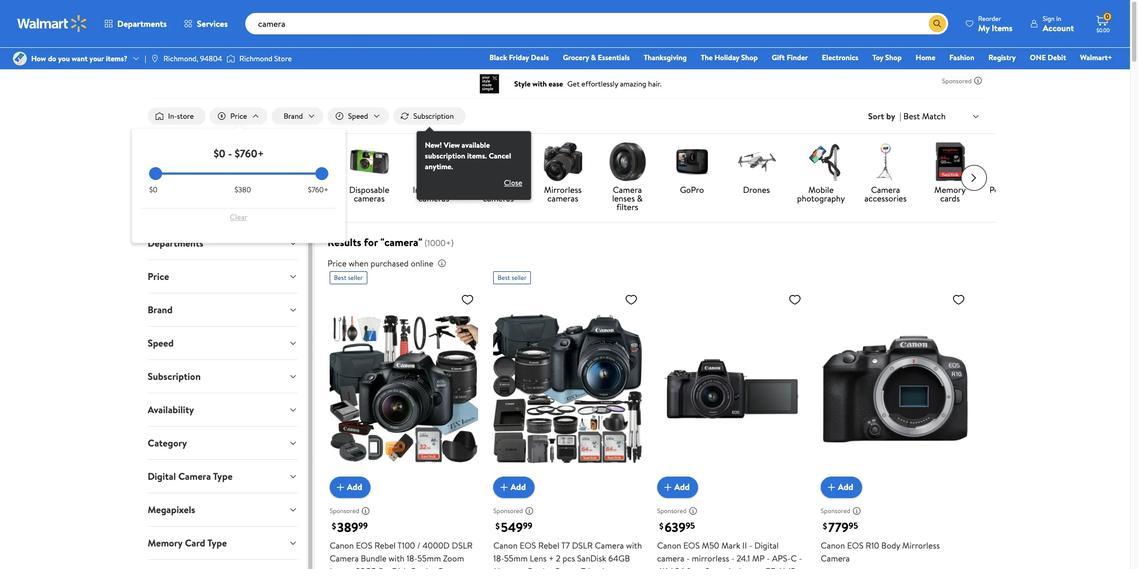Task type: describe. For each thing, give the bounding box(es) containing it.
memory for card
[[148, 537, 183, 551]]

- left 3x
[[700, 566, 704, 570]]

cameras inside instant film cameras
[[419, 193, 449, 205]]

eos for 389
[[356, 540, 373, 552]]

camera inside dropdown button
[[178, 470, 211, 484]]

digital slr cameras
[[478, 184, 519, 205]]

add button for canon eos r10 body mirrorless camera 'image'
[[821, 477, 862, 499]]

$ 779 95
[[823, 519, 859, 537]]

category button
[[139, 427, 306, 460]]

3x
[[706, 566, 714, 570]]

sponsored for ad disclaimer and feedback for ingridsponsoredproducts image
[[657, 507, 687, 516]]

1 vertical spatial brand button
[[139, 294, 306, 327]]

instant
[[413, 184, 439, 196]]

0
[[1106, 12, 1110, 21]]

point
[[990, 184, 1010, 196]]

ad disclaimer and feedback for ingridsponsoredproducts image
[[689, 507, 698, 516]]

mirrorless
[[692, 553, 730, 565]]

all for deals
[[172, 184, 180, 196]]

new! view available subscription items. cancel anytime. close
[[425, 140, 523, 188]]

price inside price tab
[[148, 270, 169, 284]]

99 for 549
[[523, 520, 533, 532]]

category
[[148, 437, 187, 450]]

camera accessories image
[[867, 143, 905, 181]]

canon for 779
[[821, 540, 846, 552]]

subscription inside dropdown button
[[148, 370, 201, 384]]

$ for 639
[[660, 521, 664, 533]]

clear
[[230, 212, 248, 223]]

- up $0 range field
[[228, 146, 232, 161]]

+ down pcs
[[574, 566, 580, 570]]

$0 range field
[[149, 173, 328, 175]]

& inside camera lenses & filters
[[637, 193, 643, 205]]

$ for 549
[[496, 521, 500, 533]]

close
[[504, 178, 523, 188]]

4k
[[657, 566, 668, 570]]

best for 549
[[498, 273, 510, 283]]

brand inside tab
[[148, 304, 173, 317]]

new!
[[425, 140, 442, 151]]

by inside 'sort and filter section' element
[[887, 110, 896, 122]]

reorder
[[979, 14, 1002, 23]]

2 horizontal spatial price
[[328, 258, 347, 270]]

add to cart image for canon eos rebel t100 / 4000d dslr camera bundle with 18-55mm zoom lens + 32gb sandisk card + case + tripod + zeetech accessory image on the bottom of page
[[334, 481, 347, 494]]

24.1
[[737, 553, 751, 565]]

0 vertical spatial |
[[145, 53, 146, 64]]

 image for richmond store
[[227, 53, 235, 64]]

black friday deals
[[490, 52, 549, 63]]

memory card type tab
[[139, 527, 306, 560]]

dslr inside canon eos rebel t7 dslr camera with 18-55mm lens + 2 pcs sandisk 64gb memory card + case + tripod
[[572, 540, 593, 552]]

eos for 779
[[848, 540, 864, 552]]

best inside dropdown button
[[904, 110, 921, 122]]

friday
[[509, 52, 529, 63]]

0 vertical spatial departments
[[117, 18, 167, 30]]

walmart image
[[17, 15, 87, 32]]

sign in to add to favorites list, canon eos rebel t7 dslr camera with 18-55mm lens + 2 pcs sandisk 64gb memory card + case + tripod + telephoto + zeetech accessory bundle image
[[625, 293, 638, 307]]

digital camera type tab
[[139, 461, 306, 494]]

$0 - $760+
[[214, 146, 264, 161]]

online
[[411, 258, 434, 270]]

add for add button corresponding to canon eos m50 mark ii - digital camera - mirrorless - 24.1 mp - aps-c - 4k / 24 fps - 3x optical zoom ef-m 15-45mm is stm lens - wi-fi, bluetooth - black image
[[675, 482, 690, 494]]

zoom
[[744, 566, 764, 570]]

sign in to add to favorites list, canon eos r10 body mirrorless camera image
[[953, 293, 966, 307]]

electronics
[[822, 52, 859, 63]]

legal information image
[[438, 259, 447, 268]]

t7
[[562, 540, 570, 552]]

sort and filter section element
[[135, 99, 996, 200]]

shop all deals
[[151, 184, 201, 196]]

mark
[[722, 540, 741, 552]]

ad disclaimer and feedback for ingridsponsoredproducts image for 549
[[525, 507, 534, 516]]

camera accessories
[[865, 184, 907, 205]]

richmond store
[[239, 53, 292, 64]]

dslr inside canon eos rebel t100 / 4000d dslr camera bundle with 18-55mm zoom lens + 32gb sandisk card + case
[[452, 540, 473, 552]]

your
[[90, 53, 104, 64]]

thanksgiving link
[[639, 52, 692, 64]]

next slide for chipmodulewithimages list image
[[961, 165, 987, 191]]

how
[[31, 53, 46, 64]]

Walmart Site-Wide search field
[[245, 13, 949, 34]]

price tab
[[139, 261, 306, 293]]

purchased
[[371, 258, 409, 270]]

4000d
[[423, 540, 450, 552]]

best match
[[904, 110, 946, 122]]

 image for richmond, 94804
[[151, 54, 159, 63]]

point & shoot cameras
[[990, 184, 1040, 205]]

best seller for 549
[[498, 273, 527, 283]]

cameras inside 'digital slr cameras'
[[483, 193, 514, 205]]

1 vertical spatial price button
[[139, 261, 306, 293]]

grocery & essentials
[[563, 52, 630, 63]]

add button for canon eos rebel t100 / 4000d dslr camera bundle with 18-55mm zoom lens + 32gb sandisk card + case + tripod + zeetech accessory image on the bottom of page
[[330, 477, 371, 499]]

cancel
[[489, 151, 511, 161]]

sponsored for ad disclaimer and feedback for skylinedisplayad image
[[943, 76, 972, 85]]

walmart+ link
[[1076, 52, 1118, 64]]

$0 for $0 - $760+
[[214, 146, 226, 161]]

canon eos r10 body mirrorless camera
[[821, 540, 940, 565]]

& for grocery
[[591, 52, 596, 63]]

sponsored for 3rd ad disclaimer and feedback for ingridsponsoredproducts icon from left
[[821, 507, 851, 516]]

canon for 549
[[494, 540, 518, 552]]

instant film cameras
[[413, 184, 455, 205]]

brand button inside 'sort and filter section' element
[[272, 108, 324, 125]]

drones link
[[729, 143, 785, 196]]

r10
[[866, 540, 880, 552]]

deals
[[182, 184, 201, 196]]

add for add button corresponding to canon eos rebel t100 / 4000d dslr camera bundle with 18-55mm zoom lens + 32gb sandisk card + case + tripod + zeetech accessory image on the bottom of page
[[347, 482, 362, 494]]

1 vertical spatial departments button
[[139, 227, 306, 260]]

bundle
[[361, 553, 387, 565]]

55mm inside canon eos rebel t100 / 4000d dslr camera bundle with 18-55mm zoom lens + 32gb sandisk card + case
[[418, 553, 441, 565]]

you
[[58, 53, 70, 64]]

megapixels tab
[[139, 494, 306, 527]]

55mm inside canon eos rebel t7 dslr camera with 18-55mm lens + 2 pcs sandisk 64gb memory card + case + tripod
[[504, 553, 528, 565]]

ii
[[743, 540, 747, 552]]

canon eos r10 body mirrorless camera image
[[821, 289, 970, 490]]

sponsored for 389 ad disclaimer and feedback for ingridsponsoredproducts icon
[[330, 507, 359, 516]]

18- inside canon eos rebel t100 / 4000d dslr camera bundle with 18-55mm zoom lens + 32gb sandisk card + case
[[407, 553, 418, 565]]

category tab
[[139, 427, 306, 460]]

$ for 389
[[332, 521, 336, 533]]

card inside canon eos rebel t100 / 4000d dslr camera bundle with 18-55mm zoom lens + 32gb sandisk card + case
[[410, 566, 428, 570]]

home
[[916, 52, 936, 63]]

- up the optical at the bottom of page
[[732, 553, 735, 565]]

want
[[72, 53, 88, 64]]

subscription tab
[[139, 361, 306, 393]]

memory cards link
[[923, 143, 979, 205]]

camera lenses & filters image
[[608, 143, 647, 181]]

mobile photography
[[798, 184, 845, 205]]

mobile photography image
[[802, 143, 841, 181]]

mirrorless inside canon eos r10 body mirrorless camera
[[903, 540, 940, 552]]

canon for 389
[[330, 540, 354, 552]]

cards
[[941, 193, 961, 205]]

shop all cameras image
[[221, 143, 260, 181]]

ef-
[[766, 566, 779, 570]]

the holiday shop link
[[696, 52, 763, 64]]

sandisk inside canon eos rebel t100 / 4000d dslr camera bundle with 18-55mm zoom lens + 32gb sandisk card + case
[[379, 566, 408, 570]]

pcs
[[563, 553, 575, 565]]

disposable cameras link
[[341, 143, 397, 205]]

digital slr cameras link
[[471, 143, 527, 205]]

filters
[[617, 201, 639, 213]]

memory card type button
[[139, 527, 306, 560]]

sign
[[1043, 14, 1055, 23]]

digital inside canon eos m50 mark ii - digital camera - mirrorless - 24.1 mp - aps-c - 4k / 24 fps - 3x optical zoom ef-m 1
[[755, 540, 779, 552]]

/ inside canon eos rebel t100 / 4000d dslr camera bundle with 18-55mm zoom lens + 32gb sandisk card + case
[[417, 540, 421, 552]]

0 horizontal spatial speed button
[[139, 327, 306, 360]]

seller for 389
[[348, 273, 363, 283]]

black friday deals link
[[485, 52, 554, 64]]

2
[[556, 553, 561, 565]]

0 vertical spatial departments button
[[96, 11, 175, 37]]

779
[[829, 519, 849, 537]]

shop all deals image
[[156, 143, 195, 181]]

memory cards image
[[931, 143, 970, 181]]

0 vertical spatial price button
[[210, 108, 268, 125]]

items
[[992, 22, 1013, 34]]

when
[[349, 258, 369, 270]]

richmond
[[239, 53, 273, 64]]

18- inside canon eos rebel t7 dslr camera with 18-55mm lens + 2 pcs sandisk 64gb memory card + case + tripod
[[494, 553, 504, 565]]

type for memory card type
[[207, 537, 227, 551]]

zoom
[[443, 553, 464, 565]]

best for 389
[[334, 273, 347, 283]]

the
[[701, 52, 713, 63]]

24
[[675, 566, 685, 570]]

+ left 'case'
[[547, 566, 552, 570]]

99 for 389
[[359, 520, 368, 532]]

camera accessories link
[[858, 143, 914, 205]]

body
[[882, 540, 901, 552]]

$760 range field
[[149, 173, 328, 175]]

fashion link
[[945, 52, 980, 64]]

how do you want your items?
[[31, 53, 128, 64]]

cameras inside mirrorless cameras
[[548, 193, 579, 205]]

$0 for $0
[[149, 185, 158, 195]]

departments tab
[[139, 227, 306, 260]]

m
[[779, 566, 786, 570]]

shop for shop cameras by brand
[[279, 184, 298, 196]]

shop inside the holiday shop link
[[742, 52, 758, 63]]

32gb
[[356, 566, 377, 570]]

add button for canon eos rebel t7 dslr camera with 18-55mm lens + 2 pcs sandisk 64gb memory card + case + tripod + telephoto + zeetech accessory bundle
[[494, 477, 535, 499]]

card inside memory card type dropdown button
[[185, 537, 205, 551]]

items.
[[467, 151, 487, 161]]

$0.00
[[1097, 26, 1110, 34]]

sandisk inside canon eos rebel t7 dslr camera with 18-55mm lens + 2 pcs sandisk 64gb memory card + case + tripod
[[577, 553, 607, 565]]

subscription button
[[139, 361, 306, 393]]

- right c at the bottom right of page
[[799, 553, 803, 565]]

- right ii
[[750, 540, 753, 552]]

95 for 639
[[686, 520, 695, 532]]

add to cart image for canon eos m50 mark ii - digital camera - mirrorless - 24.1 mp - aps-c - 4k / 24 fps - 3x optical zoom ef-m 15-45mm is stm lens - wi-fi, bluetooth - black image
[[662, 481, 675, 494]]



Task type: locate. For each thing, give the bounding box(es) containing it.
2 horizontal spatial card
[[527, 566, 545, 570]]

film
[[441, 184, 455, 196]]

lens inside canon eos rebel t7 dslr camera with 18-55mm lens + 2 pcs sandisk 64gb memory card + case + tripod
[[530, 553, 547, 565]]

dslr right t7 at bottom
[[572, 540, 593, 552]]

drones
[[743, 184, 770, 196]]

seller for 549
[[512, 273, 527, 283]]

brand
[[284, 111, 303, 122], [148, 304, 173, 317]]

389
[[337, 519, 359, 537]]

by
[[887, 110, 896, 122], [289, 193, 298, 205]]

3 eos from the left
[[684, 540, 700, 552]]

1 add to cart image from the left
[[334, 481, 347, 494]]

search icon image
[[934, 19, 942, 28]]

$0
[[214, 146, 226, 161], [149, 185, 158, 195]]

memory inside canon eos rebel t7 dslr camera with 18-55mm lens + 2 pcs sandisk 64gb memory card + case + tripod
[[494, 566, 525, 570]]

| right items?
[[145, 53, 146, 64]]

available
[[462, 140, 490, 151]]

camera inside canon eos rebel t7 dslr camera with 18-55mm lens + 2 pcs sandisk 64gb memory card + case + tripod
[[595, 540, 624, 552]]

memory cards
[[935, 184, 966, 205]]

sign in to add to favorites list, canon eos rebel t100 / 4000d dslr camera bundle with 18-55mm zoom lens + 32gb sandisk card + case + tripod + zeetech accessory image
[[461, 293, 474, 307]]

digital slr cameras image
[[479, 143, 518, 181]]

canon eos rebel t100 / 4000d dslr camera bundle with 18-55mm zoom lens + 32gb sandisk card + case + tripod + zeetech accessory image
[[330, 289, 479, 490]]

cameras inside point & shoot cameras
[[1000, 193, 1031, 205]]

$ left '779'
[[823, 521, 828, 533]]

shop for shop all cameras
[[226, 184, 245, 196]]

$ left 389
[[332, 521, 336, 533]]

2 18- from the left
[[494, 553, 504, 565]]

0 vertical spatial memory
[[935, 184, 966, 196]]

1 horizontal spatial speed
[[348, 111, 368, 122]]

lens left '32gb'
[[330, 566, 347, 570]]

1 vertical spatial memory
[[148, 537, 183, 551]]

mirrorless right body
[[903, 540, 940, 552]]

0 horizontal spatial with
[[389, 553, 405, 565]]

0 horizontal spatial $0
[[149, 185, 158, 195]]

eos for 639
[[684, 540, 700, 552]]

sign in to add to favorites list, canon eos m50 mark ii - digital camera - mirrorless - 24.1 mp - aps-c - 4k / 24 fps - 3x optical zoom ef-m 15-45mm is stm lens - wi-fi, bluetooth - black image
[[789, 293, 802, 307]]

memory for cards
[[935, 184, 966, 196]]

subscription inside button
[[414, 111, 454, 122]]

sponsored for 549's ad disclaimer and feedback for ingridsponsoredproducts icon
[[494, 507, 523, 516]]

0 vertical spatial mirrorless
[[544, 184, 582, 196]]

with
[[626, 540, 642, 552], [389, 553, 405, 565]]

mirrorless cameras image
[[544, 143, 583, 181]]

2 95 from the left
[[849, 520, 859, 532]]

store
[[274, 53, 292, 64]]

2 horizontal spatial digital
[[755, 540, 779, 552]]

1 horizontal spatial brand
[[284, 111, 303, 122]]

1 add from the left
[[347, 482, 362, 494]]

rebel up 2
[[539, 540, 560, 552]]

disposable cameras image
[[350, 143, 389, 181]]

gift
[[772, 52, 785, 63]]

| inside 'sort and filter section' element
[[900, 110, 902, 122]]

3 ad disclaimer and feedback for ingridsponsoredproducts image from the left
[[853, 507, 862, 516]]

1 horizontal spatial subscription
[[414, 111, 454, 122]]

add up $ 389 99 at left bottom
[[347, 482, 362, 494]]

close button
[[496, 174, 531, 192]]

camera up '32gb'
[[330, 553, 359, 565]]

gift finder link
[[767, 52, 813, 64]]

add button up the $ 779 95
[[821, 477, 862, 499]]

camera
[[613, 184, 642, 196], [872, 184, 901, 196], [178, 470, 211, 484], [595, 540, 624, 552], [330, 553, 359, 565], [821, 553, 850, 565]]

2 horizontal spatial &
[[1012, 184, 1017, 196]]

speed inside tab
[[148, 337, 174, 350]]

2 horizontal spatial memory
[[935, 184, 966, 196]]

shop left brand at the left of the page
[[279, 184, 298, 196]]

1 vertical spatial /
[[670, 566, 673, 570]]

mirrorless down mirrorless cameras image
[[544, 184, 582, 196]]

1 95 from the left
[[686, 520, 695, 532]]

2 55mm from the left
[[504, 553, 528, 565]]

digital camera type button
[[139, 461, 306, 494]]

1 vertical spatial |
[[900, 110, 902, 122]]

+ left 2
[[549, 553, 554, 565]]

- up fps
[[687, 553, 690, 565]]

2 all from the left
[[247, 184, 255, 196]]

0 horizontal spatial /
[[417, 540, 421, 552]]

& right lenses
[[637, 193, 643, 205]]

cameras inside disposable cameras
[[354, 193, 385, 205]]

eos left m50
[[684, 540, 700, 552]]

shop inside toy shop link
[[886, 52, 902, 63]]

99 up "bundle"
[[359, 520, 368, 532]]

gift finder
[[772, 52, 808, 63]]

2 horizontal spatial best
[[904, 110, 921, 122]]

1 55mm from the left
[[418, 553, 441, 565]]

brand inside 'sort and filter section' element
[[284, 111, 303, 122]]

+ left '32gb'
[[349, 566, 354, 570]]

0 horizontal spatial mirrorless
[[544, 184, 582, 196]]

departments inside "tab"
[[148, 237, 203, 250]]

3 add from the left
[[675, 482, 690, 494]]

case
[[554, 566, 572, 570]]

sponsored up '779'
[[821, 507, 851, 516]]

in-store
[[168, 111, 194, 122]]

add button for canon eos m50 mark ii - digital camera - mirrorless - 24.1 mp - aps-c - 4k / 24 fps - 3x optical zoom ef-m 15-45mm is stm lens - wi-fi, bluetooth - black image
[[657, 477, 699, 499]]

0 horizontal spatial memory
[[148, 537, 183, 551]]

$ inside the $ 779 95
[[823, 521, 828, 533]]

all for cameras
[[247, 184, 255, 196]]

- up the ef-
[[767, 553, 770, 565]]

1 horizontal spatial ad disclaimer and feedback for ingridsponsoredproducts image
[[525, 507, 534, 516]]

canon eos m50 mark ii - digital camera - mirrorless - 24.1 mp - aps-c - 4k / 24 fps - 3x optical zoom ef-m 15-45mm is stm lens - wi-fi, bluetooth - black image
[[657, 289, 806, 490]]

memory down the megapixels
[[148, 537, 183, 551]]

black
[[490, 52, 507, 63]]

$760+
[[235, 146, 264, 161], [308, 185, 328, 195]]

canon inside canon eos rebel t7 dslr camera with 18-55mm lens + 2 pcs sandisk 64gb memory card + case + tripod
[[494, 540, 518, 552]]

registry
[[989, 52, 1016, 63]]

/
[[417, 540, 421, 552], [670, 566, 673, 570]]

digital up mp
[[755, 540, 779, 552]]

disposable cameras
[[349, 184, 390, 205]]

add button up ad disclaimer and feedback for ingridsponsoredproducts image
[[657, 477, 699, 499]]

1 canon from the left
[[330, 540, 354, 552]]

1 horizontal spatial $760+
[[308, 185, 328, 195]]

4 add button from the left
[[821, 477, 862, 499]]

2 ad disclaimer and feedback for ingridsponsoredproducts image from the left
[[525, 507, 534, 516]]

1 best seller from the left
[[334, 273, 363, 283]]

2 vertical spatial digital
[[755, 540, 779, 552]]

1 horizontal spatial /
[[670, 566, 673, 570]]

shop right "holiday"
[[742, 52, 758, 63]]

& right point
[[1012, 184, 1017, 196]]

tab
[[139, 561, 306, 570]]

0 horizontal spatial card
[[185, 537, 205, 551]]

one
[[1030, 52, 1047, 63]]

canon up camera
[[657, 540, 682, 552]]

ad disclaimer and feedback for ingridsponsoredproducts image for 389
[[362, 507, 370, 516]]

add to cart image
[[334, 481, 347, 494], [826, 481, 838, 494]]

add for canon eos r10 body mirrorless camera 'image' add button
[[838, 482, 854, 494]]

ad disclaimer and feedback for ingridsponsoredproducts image
[[362, 507, 370, 516], [525, 507, 534, 516], [853, 507, 862, 516]]

+ down 4000d
[[430, 566, 435, 570]]

view
[[444, 140, 460, 151]]

0 vertical spatial by
[[887, 110, 896, 122]]

2 rebel from the left
[[539, 540, 560, 552]]

0 horizontal spatial &
[[591, 52, 596, 63]]

1 horizontal spatial add to cart image
[[662, 481, 675, 494]]

canon down 389
[[330, 540, 354, 552]]

grocery & essentials link
[[558, 52, 635, 64]]

95 inside the $ 779 95
[[849, 520, 859, 532]]

speed button up disposable cameras image
[[328, 108, 389, 125]]

services button
[[175, 11, 237, 37]]

1 horizontal spatial seller
[[512, 273, 527, 283]]

canon inside canon eos r10 body mirrorless camera
[[821, 540, 846, 552]]

eos up "bundle"
[[356, 540, 373, 552]]

add to cart image up 389
[[334, 481, 347, 494]]

eos
[[356, 540, 373, 552], [520, 540, 536, 552], [684, 540, 700, 552], [848, 540, 864, 552]]

2 horizontal spatial ad disclaimer and feedback for ingridsponsoredproducts image
[[853, 507, 862, 516]]

0 vertical spatial digital
[[478, 184, 503, 196]]

0 vertical spatial $760+
[[235, 146, 264, 161]]

type inside tab
[[213, 470, 233, 484]]

0 horizontal spatial best
[[334, 273, 347, 283]]

0 horizontal spatial add to cart image
[[498, 481, 511, 494]]

accessories
[[865, 193, 907, 205]]

results for "camera" (1000+)
[[328, 235, 454, 250]]

in-store button
[[148, 108, 206, 125]]

0 horizontal spatial sandisk
[[379, 566, 408, 570]]

rebel for 389
[[375, 540, 396, 552]]

canon eos rebel t7 dslr camera with 18-55mm lens + 2 pcs sandisk 64gb memory card + case + tripod + telephoto + zeetech accessory bundle image
[[494, 289, 642, 490]]

1 horizontal spatial sandisk
[[577, 553, 607, 565]]

with inside canon eos rebel t100 / 4000d dslr camera bundle with 18-55mm zoom lens + 32gb sandisk card + case
[[389, 553, 405, 565]]

1 vertical spatial $760+
[[308, 185, 328, 195]]

camera inside camera lenses & filters
[[613, 184, 642, 196]]

1 horizontal spatial 95
[[849, 520, 859, 532]]

 image left richmond,
[[151, 54, 159, 63]]

instant film cameras image
[[415, 143, 453, 181]]

Search search field
[[245, 13, 949, 34]]

reorder my items
[[979, 14, 1013, 34]]

eos inside canon eos rebel t100 / 4000d dslr camera bundle with 18-55mm zoom lens + 32gb sandisk card + case
[[356, 540, 373, 552]]

rebel inside canon eos rebel t100 / 4000d dslr camera bundle with 18-55mm zoom lens + 32gb sandisk card + case
[[375, 540, 396, 552]]

1 seller from the left
[[348, 273, 363, 283]]

95 down ad disclaimer and feedback for ingridsponsoredproducts image
[[686, 520, 695, 532]]

1 horizontal spatial 99
[[523, 520, 533, 532]]

$380
[[235, 185, 251, 195]]

availability
[[148, 404, 194, 417]]

2 canon from the left
[[494, 540, 518, 552]]

18- down 549 on the left of page
[[494, 553, 504, 565]]

shop inside "shop all deals" link
[[151, 184, 169, 196]]

eos down $ 549 99
[[520, 540, 536, 552]]

fps
[[687, 566, 698, 570]]

subscription up the new!
[[414, 111, 454, 122]]

shop inside shop all cameras
[[226, 184, 245, 196]]

shop inside shop cameras by brand
[[279, 184, 298, 196]]

+
[[549, 553, 554, 565], [349, 566, 354, 570], [430, 566, 435, 570], [547, 566, 552, 570], [574, 566, 580, 570]]

2 99 from the left
[[523, 520, 533, 532]]

1 horizontal spatial  image
[[151, 54, 159, 63]]

2 add from the left
[[511, 482, 526, 494]]

2 vertical spatial price
[[148, 270, 169, 284]]

cameras inside shop cameras by brand
[[300, 184, 331, 196]]

1 ad disclaimer and feedback for ingridsponsoredproducts image from the left
[[362, 507, 370, 516]]

richmond,
[[164, 53, 198, 64]]

4 $ from the left
[[823, 521, 828, 533]]

0 horizontal spatial by
[[289, 193, 298, 205]]

$0 up $0 range field
[[214, 146, 226, 161]]

add to cart image up 549 on the left of page
[[498, 481, 511, 494]]

1 vertical spatial with
[[389, 553, 405, 565]]

2 best seller from the left
[[498, 273, 527, 283]]

1 rebel from the left
[[375, 540, 396, 552]]

camera inside canon eos rebel t100 / 4000d dslr camera bundle with 18-55mm zoom lens + 32gb sandisk card + case
[[330, 553, 359, 565]]

2 add button from the left
[[494, 477, 535, 499]]

sponsored
[[943, 76, 972, 85], [330, 507, 359, 516], [494, 507, 523, 516], [657, 507, 687, 516], [821, 507, 851, 516]]

95 up canon eos r10 body mirrorless camera at right
[[849, 520, 859, 532]]

canon down '779'
[[821, 540, 846, 552]]

availability tab
[[139, 394, 306, 427]]

55mm down 4000d
[[418, 553, 441, 565]]

1 vertical spatial speed
[[148, 337, 174, 350]]

1 horizontal spatial rebel
[[539, 540, 560, 552]]

card down the t100
[[410, 566, 428, 570]]

0 horizontal spatial 55mm
[[418, 553, 441, 565]]

type inside "tab"
[[207, 537, 227, 551]]

$0 down shop all deals 'image'
[[149, 185, 158, 195]]

all down $760 range field
[[247, 184, 255, 196]]

aps-
[[773, 553, 791, 565]]

lens inside canon eos rebel t100 / 4000d dslr camera bundle with 18-55mm zoom lens + 32gb sandisk card + case
[[330, 566, 347, 570]]

shop left deals
[[151, 184, 169, 196]]

by left brand at the left of the page
[[289, 193, 298, 205]]

digital left slr
[[478, 184, 503, 196]]

-
[[228, 146, 232, 161], [750, 540, 753, 552], [687, 553, 690, 565], [732, 553, 735, 565], [767, 553, 770, 565], [799, 553, 803, 565], [700, 566, 704, 570]]

toy shop
[[873, 52, 902, 63]]

95 for 779
[[849, 520, 859, 532]]

card left 'case'
[[527, 566, 545, 570]]

results
[[328, 235, 362, 250]]

0 horizontal spatial seller
[[348, 273, 363, 283]]

lens left 2
[[530, 553, 547, 565]]

64gb
[[609, 553, 630, 565]]

digital inside dropdown button
[[148, 470, 176, 484]]

$ inside "$ 639 95"
[[660, 521, 664, 533]]

dslr up zoom
[[452, 540, 473, 552]]

memory down memory cards image
[[935, 184, 966, 196]]

1 horizontal spatial with
[[626, 540, 642, 552]]

price inside 'sort and filter section' element
[[231, 111, 247, 122]]

 image
[[13, 52, 27, 66], [227, 53, 235, 64], [151, 54, 159, 63]]

add for canon eos rebel t7 dslr camera with 18-55mm lens + 2 pcs sandisk 64gb memory card + case + tripod + telephoto + zeetech accessory bundle add button
[[511, 482, 526, 494]]

2 add to cart image from the left
[[826, 481, 838, 494]]

4 eos from the left
[[848, 540, 864, 552]]

$760+ down the shop cameras by brand 'image'
[[308, 185, 328, 195]]

mirrorless
[[544, 184, 582, 196], [903, 540, 940, 552]]

best match button
[[902, 109, 983, 123]]

store
[[177, 111, 194, 122]]

0 horizontal spatial digital
[[148, 470, 176, 484]]

canon inside canon eos rebel t100 / 4000d dslr camera bundle with 18-55mm zoom lens + 32gb sandisk card + case
[[330, 540, 354, 552]]

0 vertical spatial /
[[417, 540, 421, 552]]

$ inside $ 389 99
[[332, 521, 336, 533]]

1 horizontal spatial |
[[900, 110, 902, 122]]

1 horizontal spatial lens
[[530, 553, 547, 565]]

0 vertical spatial speed
[[348, 111, 368, 122]]

18-
[[407, 553, 418, 565], [494, 553, 504, 565]]

holiday
[[715, 52, 740, 63]]

digital for digital camera type
[[148, 470, 176, 484]]

55mm down $ 549 99
[[504, 553, 528, 565]]

3 canon from the left
[[657, 540, 682, 552]]

add button up $ 389 99 at left bottom
[[330, 477, 371, 499]]

speed button down brand tab
[[139, 327, 306, 360]]

2 seller from the left
[[512, 273, 527, 283]]

with inside canon eos rebel t7 dslr camera with 18-55mm lens + 2 pcs sandisk 64gb memory card + case + tripod
[[626, 540, 642, 552]]

add
[[347, 482, 362, 494], [511, 482, 526, 494], [675, 482, 690, 494], [838, 482, 854, 494]]

/ inside canon eos m50 mark ii - digital camera - mirrorless - 24.1 mp - aps-c - 4k / 24 fps - 3x optical zoom ef-m 1
[[670, 566, 673, 570]]

1 add to cart image from the left
[[498, 481, 511, 494]]

99 up canon eos rebel t7 dslr camera with 18-55mm lens + 2 pcs sandisk 64gb memory card + case + tripod
[[523, 520, 533, 532]]

0 horizontal spatial dslr
[[452, 540, 473, 552]]

by inside shop cameras by brand
[[289, 193, 298, 205]]

/ left 24
[[670, 566, 673, 570]]

0 vertical spatial type
[[213, 470, 233, 484]]

add up ad disclaimer and feedback for ingridsponsoredproducts image
[[675, 482, 690, 494]]

card down the megapixels
[[185, 537, 205, 551]]

0 horizontal spatial ad disclaimer and feedback for ingridsponsoredproducts image
[[362, 507, 370, 516]]

departments up items?
[[117, 18, 167, 30]]

& for point
[[1012, 184, 1017, 196]]

1 horizontal spatial all
[[247, 184, 255, 196]]

c
[[791, 553, 797, 565]]

memory down 549 on the left of page
[[494, 566, 525, 570]]

0 horizontal spatial price
[[148, 270, 169, 284]]

digital
[[478, 184, 503, 196], [148, 470, 176, 484], [755, 540, 779, 552]]

add to cart image
[[498, 481, 511, 494], [662, 481, 675, 494]]

brand button down price tab at left
[[139, 294, 306, 327]]

2 add to cart image from the left
[[662, 481, 675, 494]]

1 horizontal spatial 55mm
[[504, 553, 528, 565]]

1 horizontal spatial best
[[498, 273, 510, 283]]

price button up '$0 - $760+'
[[210, 108, 268, 125]]

memory inside dropdown button
[[148, 537, 183, 551]]

1 $ from the left
[[332, 521, 336, 533]]

0 $0.00
[[1097, 12, 1110, 34]]

1 add button from the left
[[330, 477, 371, 499]]

departments button down clear button
[[139, 227, 306, 260]]

with down the t100
[[389, 553, 405, 565]]

| left the best match
[[900, 110, 902, 122]]

shop all deals link
[[148, 143, 204, 196]]

sponsored up 549 on the left of page
[[494, 507, 523, 516]]

$ for 779
[[823, 521, 828, 533]]

1 horizontal spatial best seller
[[498, 273, 527, 283]]

subscription
[[425, 151, 466, 161]]

camera inside camera accessories
[[872, 184, 901, 196]]

speed button
[[328, 108, 389, 125], [139, 327, 306, 360]]

canon for 639
[[657, 540, 682, 552]]

rebel inside canon eos rebel t7 dslr camera with 18-55mm lens + 2 pcs sandisk 64gb memory card + case + tripod
[[539, 540, 560, 552]]

drones image
[[738, 143, 776, 181]]

0 horizontal spatial subscription
[[148, 370, 201, 384]]

1 horizontal spatial dslr
[[572, 540, 593, 552]]

1 vertical spatial price
[[328, 258, 347, 270]]

99 inside $ 389 99
[[359, 520, 368, 532]]

speed inside 'sort and filter section' element
[[348, 111, 368, 122]]

1 horizontal spatial digital
[[478, 184, 503, 196]]

0 horizontal spatial speed
[[148, 337, 174, 350]]

brand tab
[[139, 294, 306, 327]]

2 vertical spatial memory
[[494, 566, 525, 570]]

add up $ 549 99
[[511, 482, 526, 494]]

0 horizontal spatial 95
[[686, 520, 695, 532]]

2 $ from the left
[[496, 521, 500, 533]]

0 horizontal spatial  image
[[13, 52, 27, 66]]

sign in account
[[1043, 14, 1075, 34]]

0 horizontal spatial rebel
[[375, 540, 396, 552]]

sandisk down "bundle"
[[379, 566, 408, 570]]

camera down '779'
[[821, 553, 850, 565]]

card inside canon eos rebel t7 dslr camera with 18-55mm lens + 2 pcs sandisk 64gb memory card + case + tripod
[[527, 566, 545, 570]]

0 vertical spatial sandisk
[[577, 553, 607, 565]]

3 add button from the left
[[657, 477, 699, 499]]

1 horizontal spatial by
[[887, 110, 896, 122]]

1 vertical spatial departments
[[148, 237, 203, 250]]

$
[[332, 521, 336, 533], [496, 521, 500, 533], [660, 521, 664, 533], [823, 521, 828, 533]]

eos left r10
[[848, 540, 864, 552]]

sandisk right pcs
[[577, 553, 607, 565]]

& inside point & shoot cameras
[[1012, 184, 1017, 196]]

 image left how
[[13, 52, 27, 66]]

best seller for 389
[[334, 273, 363, 283]]

0 vertical spatial speed button
[[328, 108, 389, 125]]

1 all from the left
[[172, 184, 180, 196]]

one debit link
[[1026, 52, 1072, 64]]

add to cart image up 639
[[662, 481, 675, 494]]

95 inside "$ 639 95"
[[686, 520, 695, 532]]

mp
[[753, 553, 765, 565]]

1 eos from the left
[[356, 540, 373, 552]]

eos inside canon eos r10 body mirrorless camera
[[848, 540, 864, 552]]

home link
[[911, 52, 941, 64]]

toy shop link
[[868, 52, 907, 64]]

1 horizontal spatial add to cart image
[[826, 481, 838, 494]]

3 $ from the left
[[660, 521, 664, 533]]

$ left 639
[[660, 521, 664, 533]]

brand
[[300, 193, 321, 205]]

brand button up the shop cameras by brand 'image'
[[272, 108, 324, 125]]

add to cart image for canon eos rebel t7 dslr camera with 18-55mm lens + 2 pcs sandisk 64gb memory card + case + tripod + telephoto + zeetech accessory bundle
[[498, 481, 511, 494]]

registry link
[[984, 52, 1021, 64]]

shop cameras by brand
[[279, 184, 331, 205]]

by right sort
[[887, 110, 896, 122]]

shop
[[742, 52, 758, 63], [886, 52, 902, 63], [151, 184, 169, 196], [226, 184, 245, 196], [279, 184, 298, 196]]

1 vertical spatial $0
[[149, 185, 158, 195]]

1 horizontal spatial speed button
[[328, 108, 389, 125]]

 image for how do you want your items?
[[13, 52, 27, 66]]

1 horizontal spatial memory
[[494, 566, 525, 570]]

0 vertical spatial subscription
[[414, 111, 454, 122]]

0 horizontal spatial $760+
[[235, 146, 264, 161]]

instant film cameras link
[[406, 143, 462, 205]]

essentials
[[598, 52, 630, 63]]

shop right toy
[[886, 52, 902, 63]]

2 dslr from the left
[[572, 540, 593, 552]]

price button up brand tab
[[139, 261, 306, 293]]

camera down camera accessories image
[[872, 184, 901, 196]]

my
[[979, 22, 990, 34]]

sandisk
[[577, 553, 607, 565], [379, 566, 408, 570]]

type for digital camera type
[[213, 470, 233, 484]]

1 vertical spatial lens
[[330, 566, 347, 570]]

/ right the t100
[[417, 540, 421, 552]]

grocery
[[563, 52, 589, 63]]

0 vertical spatial price
[[231, 111, 247, 122]]

0 horizontal spatial brand
[[148, 304, 173, 317]]

sponsored up 639
[[657, 507, 687, 516]]

clear button
[[149, 209, 328, 226]]

99 inside $ 549 99
[[523, 520, 533, 532]]

$ inside $ 549 99
[[496, 521, 500, 533]]

1 horizontal spatial price
[[231, 111, 247, 122]]

camera up 64gb
[[595, 540, 624, 552]]

all inside shop all cameras
[[247, 184, 255, 196]]

1 vertical spatial digital
[[148, 470, 176, 484]]

1 horizontal spatial 18-
[[494, 553, 504, 565]]

walmart+
[[1081, 52, 1113, 63]]

1 dslr from the left
[[452, 540, 473, 552]]

rebel up "bundle"
[[375, 540, 396, 552]]

digital down category
[[148, 470, 176, 484]]

electronics link
[[818, 52, 864, 64]]

camera up filters
[[613, 184, 642, 196]]

eos inside canon eos m50 mark ii - digital camera - mirrorless - 24.1 mp - aps-c - 4k / 24 fps - 3x optical zoom ef-m 1
[[684, 540, 700, 552]]

canon inside canon eos m50 mark ii - digital camera - mirrorless - 24.1 mp - aps-c - 4k / 24 fps - 3x optical zoom ef-m 1
[[657, 540, 682, 552]]

0 vertical spatial with
[[626, 540, 642, 552]]

1 18- from the left
[[407, 553, 418, 565]]

1 horizontal spatial card
[[410, 566, 428, 570]]

eos for 549
[[520, 540, 536, 552]]

0 horizontal spatial 99
[[359, 520, 368, 532]]

& right 'grocery'
[[591, 52, 596, 63]]

0 vertical spatial $0
[[214, 146, 226, 161]]

add to cart image for canon eos r10 body mirrorless camera 'image'
[[826, 481, 838, 494]]

0 horizontal spatial all
[[172, 184, 180, 196]]

shop for shop all deals
[[151, 184, 169, 196]]

digital for digital slr cameras
[[478, 184, 503, 196]]

|
[[145, 53, 146, 64], [900, 110, 902, 122]]

do
[[48, 53, 56, 64]]

4 canon from the left
[[821, 540, 846, 552]]

0 vertical spatial brand
[[284, 111, 303, 122]]

camera up the megapixels
[[178, 470, 211, 484]]

rebel for 549
[[539, 540, 560, 552]]

digital inside 'digital slr cameras'
[[478, 184, 503, 196]]

 image right '94804'
[[227, 53, 235, 64]]

$760+ up $0 range field
[[235, 146, 264, 161]]

ad disclaimer and feedback for skylinedisplayad image
[[974, 76, 983, 85]]

canon down 549 on the left of page
[[494, 540, 518, 552]]

4 add from the left
[[838, 482, 854, 494]]

eos inside canon eos rebel t7 dslr camera with 18-55mm lens + 2 pcs sandisk 64gb memory card + case + tripod
[[520, 540, 536, 552]]

1 99 from the left
[[359, 520, 368, 532]]

2 horizontal spatial  image
[[227, 53, 235, 64]]

1 horizontal spatial &
[[637, 193, 643, 205]]

gopro image
[[673, 143, 712, 181]]

disposable
[[349, 184, 390, 196]]

gopro link
[[664, 143, 720, 196]]

2 eos from the left
[[520, 540, 536, 552]]

add to cart image up '779'
[[826, 481, 838, 494]]

1 horizontal spatial $0
[[214, 146, 226, 161]]

speed tab
[[139, 327, 306, 360]]

departments down shop all deals
[[148, 237, 203, 250]]

shop cameras by brand image
[[285, 143, 324, 181]]

camera inside canon eos r10 body mirrorless camera
[[821, 553, 850, 565]]

0 vertical spatial brand button
[[272, 108, 324, 125]]

in
[[1057, 14, 1062, 23]]



Task type: vqa. For each thing, say whether or not it's contained in the screenshot.
Slr
yes



